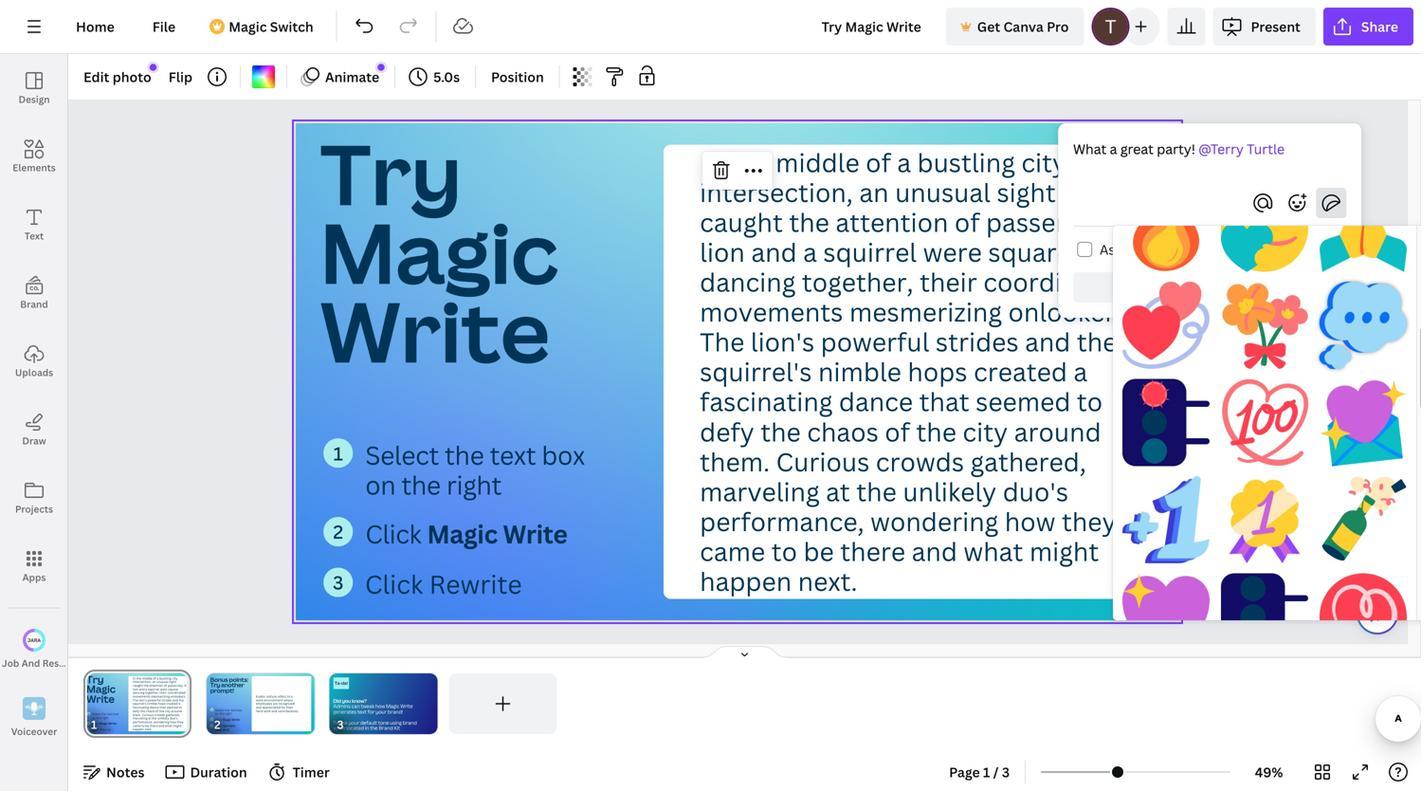 Task type: describe. For each thing, give the bounding box(es) containing it.
how inside the in the middle of a bustling city intersection, an unusual sight caught the attention of passersby. a lion and a squirrel were square dancing together, their coordinated movements mesmerizing onlookers. the lion's powerful strides and the squirrel's nimble hops created a fascinating dance that seemed to defy the chaos of the city around them. curious crowds gathered, marveling at the unlikely duo's performance, wondering how they came to be there and what might happen next.
[[1005, 504, 1056, 538]]

select for select the text box on the right 1 2 click magic write
[[215, 708, 224, 712]]

movements
[[700, 295, 844, 329]]

party!
[[1157, 140, 1196, 158]]

page 1 / 3
[[950, 763, 1010, 781]]

and down coordinated
[[1026, 325, 1071, 359]]

text
[[25, 230, 44, 242]]

what a great party! @terry turtle
[[1074, 140, 1285, 158]]

and left what
[[912, 534, 958, 568]]

timer button
[[262, 757, 337, 787]]

click inside 3 click sprinkle fairy dust
[[215, 724, 222, 728]]

using
[[390, 719, 402, 726]]

page
[[950, 763, 980, 781]]

flip
[[169, 68, 193, 86]]

turtle
[[1248, 140, 1285, 158]]

edit photo button
[[76, 62, 159, 92]]

to right the "assign"
[[1145, 240, 1158, 258]]

another
[[221, 681, 244, 689]]

2 promoting ideas and work image from the top
[[1121, 476, 1212, 563]]

/
[[994, 763, 999, 781]]

design button
[[0, 54, 68, 122]]

select for select the text box on the right
[[366, 438, 439, 472]]

ta-
[[335, 680, 342, 686]]

great
[[1121, 140, 1154, 158]]

0 vertical spatial try
[[320, 117, 462, 229]]

magic inside button
[[229, 18, 267, 36]]

3 click sprinkle fairy dust
[[211, 724, 235, 732]]

prompt!
[[210, 687, 234, 695]]

present button
[[1214, 8, 1316, 46]]

canva assistant image
[[1367, 602, 1390, 625]]

share
[[1362, 18, 1399, 36]]

right for select the text box on the right
[[447, 468, 502, 502]]

@terry
[[1199, 140, 1244, 158]]

text inside did you know? admins can tweak how magic write generates text for your brand!
[[358, 708, 367, 715]]

1 promoting ideas and work image from the top
[[1121, 184, 1212, 272]]

a left squirrel
[[804, 235, 818, 269]]

duo's
[[1003, 474, 1069, 509]]

comment button
[[1210, 272, 1347, 303]]

and
[[22, 657, 40, 669]]

on for select the text box on the right
[[366, 468, 396, 502]]

Comment draft. Add a comment or @mention. text field
[[1074, 138, 1347, 180]]

at
[[827, 474, 851, 509]]

fairy
[[215, 728, 222, 732]]

position button
[[484, 62, 552, 92]]

refers
[[277, 694, 286, 699]]

box for select the text box on the right
[[542, 438, 585, 472]]

a right an on the top right
[[898, 145, 912, 179]]

new image
[[150, 64, 157, 71]]

1 inside the page 1 / 3 button
[[984, 763, 991, 781]]

5.0s
[[434, 68, 460, 86]]

how inside did you know? admins can tweak how magic write generates text for your brand!
[[376, 703, 385, 710]]

position
[[491, 68, 544, 86]]

to inside bonus points: try another prompt! kudos culture refers to a work environment where employees are recognized and appreciated for their hard work and contributions.
[[287, 694, 290, 699]]

rewrite
[[430, 567, 522, 601]]

duration
[[190, 763, 247, 781]]

dust
[[223, 728, 229, 732]]

0 vertical spatial city
[[1022, 145, 1067, 179]]

write inside select the text box on the right 1 2 click magic write
[[232, 718, 240, 722]]

did you know? admins can tweak how magic write generates text for your brand!
[[333, 697, 413, 715]]

assign to you
[[1100, 240, 1185, 258]]

canva
[[1004, 18, 1044, 36]]

right for select the text box on the right 1 2 click magic write
[[225, 712, 232, 716]]

gathered,
[[971, 444, 1087, 479]]

0 horizontal spatial city
[[963, 414, 1009, 449]]

a inside bonus points: try another prompt! kudos culture refers to a work environment where employees are recognized and appreciated for their hard work and contributions.
[[291, 694, 293, 699]]

curious
[[777, 444, 870, 479]]

tweak your default tone using brand voice located in the brand kit
[[333, 719, 417, 732]]

draw
[[22, 434, 46, 447]]

apps
[[22, 571, 46, 584]]

generates
[[333, 708, 357, 715]]

projects button
[[0, 464, 68, 532]]

bustling
[[918, 145, 1016, 179]]

click up "click rewrite"
[[366, 516, 422, 551]]

were
[[924, 235, 983, 269]]

lion
[[700, 235, 746, 269]]

write inside did you know? admins can tweak how magic write generates text for your brand!
[[401, 703, 413, 710]]

that
[[920, 384, 970, 419]]

square
[[989, 235, 1072, 269]]

in
[[700, 145, 724, 179]]

bonus points: try another prompt! kudos culture refers to a work environment where employees are recognized and appreciated for their hard work and contributions.
[[210, 675, 299, 713]]

bonus
[[210, 675, 228, 684]]

0 vertical spatial you
[[1162, 240, 1185, 258]]

dancing
[[700, 265, 796, 299]]

ta-da!
[[335, 680, 348, 686]]

for inside did you know? admins can tweak how magic write generates text for your brand!
[[368, 708, 375, 715]]

click inside select the text box on the right 1 2 click magic write
[[215, 718, 222, 722]]

wondering
[[871, 504, 999, 538]]

text for select the text box on the right 1 2 click magic write
[[230, 708, 236, 712]]

an
[[860, 175, 890, 209]]

switch
[[270, 18, 314, 36]]

brand inside tweak your default tone using brand voice located in the brand kit
[[379, 725, 393, 732]]

there
[[841, 534, 906, 568]]

text for select the text box on the right
[[490, 438, 536, 472]]

dance
[[840, 384, 914, 419]]

magic switch button
[[198, 8, 329, 46]]

your inside did you know? admins can tweak how magic write generates text for your brand!
[[376, 708, 387, 715]]

hide pages image
[[700, 645, 791, 660]]

design
[[18, 93, 50, 106]]

to left be
[[772, 534, 798, 568]]

elements
[[13, 161, 56, 174]]

environment
[[264, 698, 283, 702]]

around
[[1015, 414, 1102, 449]]

tweak
[[361, 703, 375, 710]]

and right lion
[[752, 235, 798, 269]]

what
[[1074, 140, 1107, 158]]

them.
[[700, 444, 770, 479]]

squirrel
[[824, 235, 918, 269]]

be
[[804, 534, 835, 568]]

nimble
[[819, 355, 902, 389]]

voiceover
[[11, 725, 57, 738]]

try inside bonus points: try another prompt! kudos culture refers to a work environment where employees are recognized and appreciated for their hard work and contributions.
[[210, 681, 220, 689]]

49% button
[[1239, 757, 1300, 787]]



Task type: vqa. For each thing, say whether or not it's contained in the screenshot.
Ta-
yes



Task type: locate. For each thing, give the bounding box(es) containing it.
text inside select the text box on the right
[[490, 438, 536, 472]]

job and resume ai
[[2, 657, 91, 669]]

file
[[152, 18, 176, 36]]

tweak
[[333, 719, 348, 726]]

get canva pro button
[[946, 8, 1085, 46]]

you right did
[[342, 697, 351, 704]]

for
[[281, 705, 285, 710], [368, 708, 375, 715]]

select the text box on the right 1 2 click magic write
[[211, 708, 242, 722]]

2 horizontal spatial 3
[[1002, 763, 1010, 781]]

how
[[1005, 504, 1056, 538], [376, 703, 385, 710]]

promoting ideas and work image
[[1121, 184, 1212, 272], [1121, 476, 1212, 563]]

present
[[1252, 18, 1301, 36]]

box
[[542, 438, 585, 472], [237, 708, 242, 712]]

their
[[920, 265, 978, 299], [286, 705, 293, 710]]

happen
[[700, 564, 792, 598]]

they
[[1063, 504, 1117, 538]]

1 horizontal spatial brand
[[379, 725, 393, 732]]

to right seemed
[[1078, 384, 1104, 419]]

0 vertical spatial right
[[447, 468, 502, 502]]

0 vertical spatial work
[[256, 698, 263, 702]]

middle
[[776, 145, 860, 179]]

default
[[361, 719, 377, 726]]

duration button
[[160, 757, 255, 787]]

magic inside select the text box on the right 1 2 click magic write
[[223, 718, 231, 722]]

to
[[1145, 240, 1158, 258], [1078, 384, 1104, 419], [772, 534, 798, 568], [287, 694, 290, 699]]

and down 'kudos'
[[256, 705, 262, 710]]

can
[[352, 703, 360, 710]]

a right created
[[1074, 355, 1088, 389]]

came
[[700, 534, 766, 568]]

1 vertical spatial how
[[376, 703, 385, 710]]

0 horizontal spatial you
[[342, 697, 351, 704]]

0 horizontal spatial for
[[281, 705, 285, 710]]

1 vertical spatial 2
[[211, 718, 212, 721]]

0 vertical spatial how
[[1005, 504, 1056, 538]]

share button
[[1324, 8, 1414, 46]]

your right "tweak"
[[349, 719, 360, 726]]

on inside select the text box on the right 1 2 click magic write
[[215, 712, 219, 716]]

0 vertical spatial brand
[[20, 298, 48, 311]]

3
[[333, 570, 344, 595], [211, 725, 212, 728], [1002, 763, 1010, 781]]

0 vertical spatial promoting ideas and work image
[[1121, 184, 1212, 272]]

lion's
[[751, 325, 815, 359]]

0 horizontal spatial their
[[286, 705, 293, 710]]

1 horizontal spatial 3
[[333, 570, 344, 595]]

promoting ideas and work image up cancel
[[1121, 184, 1212, 272]]

recognized
[[278, 702, 295, 706]]

photo
[[113, 68, 152, 86]]

0 horizontal spatial how
[[376, 703, 385, 710]]

box inside select the text box on the right 1 2 click magic write
[[237, 708, 242, 712]]

1 horizontal spatial right
[[447, 468, 502, 502]]

0 horizontal spatial 3
[[211, 725, 212, 728]]

3 inside button
[[1002, 763, 1010, 781]]

box for select the text box on the right 1 2 click magic write
[[237, 708, 242, 712]]

1 vertical spatial on
[[215, 712, 219, 716]]

passersby.
[[987, 205, 1116, 239]]

1 inside select the text box on the right 1 2 click magic write
[[211, 708, 212, 711]]

1 horizontal spatial 2
[[333, 519, 344, 544]]

city
[[1022, 145, 1067, 179], [963, 414, 1009, 449]]

job and resume ai button
[[0, 616, 91, 684]]

mesmerizing
[[850, 295, 1003, 329]]

file button
[[137, 8, 191, 46]]

work up hard
[[256, 698, 263, 702]]

new image
[[378, 64, 385, 71]]

0 horizontal spatial 2
[[211, 718, 212, 721]]

cancel button
[[1074, 272, 1203, 303]]

1 vertical spatial of
[[955, 205, 981, 239]]

select inside select the text box on the right 1 2 click magic write
[[215, 708, 224, 712]]

on inside select the text box on the right
[[366, 468, 396, 502]]

brand inside button
[[20, 298, 48, 311]]

job
[[2, 657, 19, 669]]

1 vertical spatial city
[[963, 414, 1009, 449]]

1 horizontal spatial text
[[358, 708, 367, 715]]

magic switch
[[229, 18, 314, 36]]

hard
[[256, 709, 263, 713]]

how right tweak
[[376, 703, 385, 710]]

right
[[447, 468, 502, 502], [225, 712, 232, 716]]

3 inside 3 click sprinkle fairy dust
[[211, 725, 212, 728]]

0 horizontal spatial brand
[[20, 298, 48, 311]]

and
[[752, 235, 798, 269], [1026, 325, 1071, 359], [912, 534, 958, 568], [256, 705, 262, 710], [271, 709, 277, 713]]

of down bustling
[[955, 205, 981, 239]]

and down are
[[271, 709, 277, 713]]

on for select the text box on the right 1 2 click magic write
[[215, 712, 219, 716]]

2 horizontal spatial text
[[490, 438, 536, 472]]

city down created
[[963, 414, 1009, 449]]

text inside select the text box on the right 1 2 click magic write
[[230, 708, 236, 712]]

1 vertical spatial work
[[264, 709, 271, 713]]

brand left kit
[[379, 725, 393, 732]]

your
[[376, 708, 387, 715], [349, 719, 360, 726]]

0 horizontal spatial on
[[215, 712, 219, 716]]

your up tone
[[376, 708, 387, 715]]

for up default
[[368, 708, 375, 715]]

Design title text field
[[807, 8, 939, 46]]

0 vertical spatial select
[[366, 438, 439, 472]]

located
[[347, 725, 364, 732]]

1 horizontal spatial your
[[376, 708, 387, 715]]

1 horizontal spatial you
[[1162, 240, 1185, 258]]

2 vertical spatial 1
[[984, 763, 991, 781]]

1 vertical spatial box
[[237, 708, 242, 712]]

for inside bonus points: try another prompt! kudos culture refers to a work environment where employees are recognized and appreciated for their hard work and contributions.
[[281, 705, 285, 710]]

a
[[1123, 205, 1139, 239]]

1 horizontal spatial their
[[920, 265, 978, 299]]

of right middle
[[866, 145, 892, 179]]

text
[[490, 438, 536, 472], [230, 708, 236, 712], [358, 708, 367, 715]]

performance,
[[700, 504, 865, 538]]

1 vertical spatial brand
[[379, 725, 393, 732]]

page 1 image
[[83, 673, 191, 734]]

kit
[[394, 725, 400, 732]]

1 vertical spatial right
[[225, 712, 232, 716]]

0 horizontal spatial select
[[215, 708, 224, 712]]

city left what
[[1022, 145, 1067, 179]]

strides
[[936, 325, 1019, 359]]

their inside bonus points: try another prompt! kudos culture refers to a work environment where employees are recognized and appreciated for their hard work and contributions.
[[286, 705, 293, 710]]

49%
[[1256, 763, 1284, 781]]

0 vertical spatial box
[[542, 438, 585, 472]]

cancel
[[1116, 278, 1160, 296]]

get canva pro
[[978, 18, 1069, 36]]

in
[[365, 725, 369, 732]]

ai
[[81, 657, 91, 669]]

brand!
[[388, 708, 403, 715]]

chaos
[[808, 414, 879, 449]]

a left 'great'
[[1110, 140, 1118, 158]]

a up recognized at the bottom of the page
[[291, 694, 293, 699]]

resume
[[42, 657, 79, 669]]

culture
[[266, 694, 277, 699]]

projects
[[15, 503, 53, 516]]

you inside did you know? admins can tweak how magic write generates text for your brand!
[[342, 697, 351, 704]]

did
[[333, 697, 341, 704]]

3 for 3 click sprinkle fairy dust
[[211, 725, 212, 728]]

animate
[[325, 68, 380, 86]]

sprinkle
[[223, 724, 235, 728]]

box inside select the text box on the right
[[542, 438, 585, 472]]

click up 3 click sprinkle fairy dust at the bottom of page
[[215, 718, 222, 722]]

draw button
[[0, 396, 68, 464]]

their up strides
[[920, 265, 978, 299]]

critiquing work image
[[1318, 282, 1410, 369], [1121, 379, 1212, 466], [1220, 573, 1311, 661], [1318, 573, 1410, 661]]

of
[[866, 145, 892, 179], [955, 205, 981, 239], [885, 414, 911, 449]]

1 horizontal spatial box
[[542, 438, 585, 472]]

2 inside select the text box on the right 1 2 click magic write
[[211, 718, 212, 721]]

2 vertical spatial of
[[885, 414, 911, 449]]

1 horizontal spatial 1
[[334, 441, 343, 466]]

1 horizontal spatial city
[[1022, 145, 1067, 179]]

how left they
[[1005, 504, 1056, 538]]

apps button
[[0, 532, 68, 600]]

of right chaos
[[885, 414, 911, 449]]

1 horizontal spatial for
[[368, 708, 375, 715]]

1 horizontal spatial select
[[366, 438, 439, 472]]

text down know?
[[358, 708, 367, 715]]

select
[[366, 438, 439, 472], [215, 708, 224, 712]]

their down the where
[[286, 705, 293, 710]]

brand up uploads button
[[20, 298, 48, 311]]

magic inside did you know? admins can tweak how magic write generates text for your brand!
[[386, 703, 400, 710]]

1 vertical spatial you
[[342, 697, 351, 704]]

promoting ideas and work image right they
[[1121, 476, 1212, 563]]

celebrating ideas and work image
[[1220, 379, 1311, 466], [1220, 476, 1311, 563], [1318, 476, 1410, 563]]

select the text box on the right
[[366, 438, 585, 502]]

1 horizontal spatial how
[[1005, 504, 1056, 538]]

right inside select the text box on the right
[[447, 468, 502, 502]]

2 horizontal spatial 1
[[984, 763, 991, 781]]

2
[[333, 519, 344, 544], [211, 718, 212, 721]]

a inside text box
[[1110, 140, 1118, 158]]

0 horizontal spatial text
[[230, 708, 236, 712]]

elements button
[[0, 122, 68, 191]]

their inside the in the middle of a bustling city intersection, an unusual sight caught the attention of passersby. a lion and a squirrel were square dancing together, their coordinated movements mesmerizing onlookers. the lion's powerful strides and the squirrel's nimble hops created a fascinating dance that seemed to defy the chaos of the city around them. curious crowds gathered, marveling at the unlikely duo's performance, wondering how they came to be there and what might happen next.
[[920, 265, 978, 299]]

0 vertical spatial 3
[[333, 570, 344, 595]]

select inside select the text box on the right
[[366, 438, 439, 472]]

click left rewrite
[[365, 567, 424, 601]]

comment
[[1247, 278, 1311, 296]]

1 vertical spatial your
[[349, 719, 360, 726]]

0 vertical spatial 1
[[334, 441, 343, 466]]

the inside tweak your default tone using brand voice located in the brand kit
[[370, 725, 378, 732]]

intersection,
[[700, 175, 854, 209]]

uploads
[[15, 366, 53, 379]]

for right are
[[281, 705, 285, 710]]

0 vertical spatial of
[[866, 145, 892, 179]]

you up cancel button
[[1162, 240, 1185, 258]]

created
[[974, 355, 1068, 389]]

0 vertical spatial on
[[366, 468, 396, 502]]

right up click magic write
[[447, 468, 502, 502]]

expressing gratitude image
[[1220, 184, 1311, 272], [1318, 184, 1410, 272], [1121, 282, 1212, 369], [1220, 282, 1311, 369], [1318, 379, 1410, 466], [1121, 573, 1212, 661]]

click left dust
[[215, 724, 222, 728]]

animate button
[[295, 62, 387, 92]]

1 vertical spatial select
[[215, 708, 224, 712]]

what
[[964, 534, 1024, 568]]

the
[[730, 145, 770, 179], [790, 205, 830, 239], [1078, 325, 1118, 359], [761, 414, 801, 449], [917, 414, 957, 449], [445, 438, 484, 472], [402, 468, 441, 502], [857, 474, 897, 509], [225, 708, 230, 712], [219, 712, 224, 716], [370, 725, 378, 732]]

home
[[76, 18, 115, 36]]

text up sprinkle
[[230, 708, 236, 712]]

in the middle of a bustling city intersection, an unusual sight caught the attention of passersby. a lion and a squirrel were square dancing together, their coordinated movements mesmerizing onlookers. the lion's powerful strides and the squirrel's nimble hops created a fascinating dance that seemed to defy the chaos of the city around them. curious crowds gathered, marveling at the unlikely duo's performance, wondering how they came to be there and what might happen next.
[[700, 145, 1139, 598]]

Page title text field
[[105, 715, 113, 734]]

brand
[[403, 719, 417, 726]]

squirrel's
[[700, 355, 813, 389]]

0 horizontal spatial right
[[225, 712, 232, 716]]

0 vertical spatial 2
[[333, 519, 344, 544]]

1 horizontal spatial try
[[320, 117, 462, 229]]

page 1 / 3 button
[[942, 757, 1018, 787]]

1 vertical spatial promoting ideas and work image
[[1121, 476, 1212, 563]]

2 vertical spatial 3
[[1002, 763, 1010, 781]]

0 horizontal spatial try
[[210, 681, 220, 689]]

0 horizontal spatial your
[[349, 719, 360, 726]]

main menu bar
[[0, 0, 1422, 54]]

0 vertical spatial your
[[376, 708, 387, 715]]

where
[[284, 698, 293, 702]]

text up click magic write
[[490, 438, 536, 472]]

to right refers
[[287, 694, 290, 699]]

your inside tweak your default tone using brand voice located in the brand kit
[[349, 719, 360, 726]]

1 vertical spatial try
[[210, 681, 220, 689]]

click magic write
[[366, 516, 568, 551]]

1 horizontal spatial on
[[366, 468, 396, 502]]

unusual
[[896, 175, 991, 209]]

0 horizontal spatial 1
[[211, 708, 212, 711]]

work right hard
[[264, 709, 271, 713]]

1 vertical spatial 3
[[211, 725, 212, 728]]

0 vertical spatial their
[[920, 265, 978, 299]]

edit photo
[[83, 68, 152, 86]]

right inside select the text box on the right 1 2 click magic write
[[225, 712, 232, 716]]

1 vertical spatial their
[[286, 705, 293, 710]]

caught
[[700, 205, 784, 239]]

might
[[1030, 534, 1100, 568]]

no color image
[[252, 65, 275, 88]]

side panel tab list
[[0, 54, 91, 752]]

0 horizontal spatial box
[[237, 708, 242, 712]]

coordinated
[[984, 265, 1133, 299]]

1 vertical spatial 1
[[211, 708, 212, 711]]

click
[[366, 516, 422, 551], [365, 567, 424, 601], [215, 718, 222, 722], [215, 724, 222, 728]]

3 for 3
[[333, 570, 344, 595]]

right up sprinkle
[[225, 712, 232, 716]]



